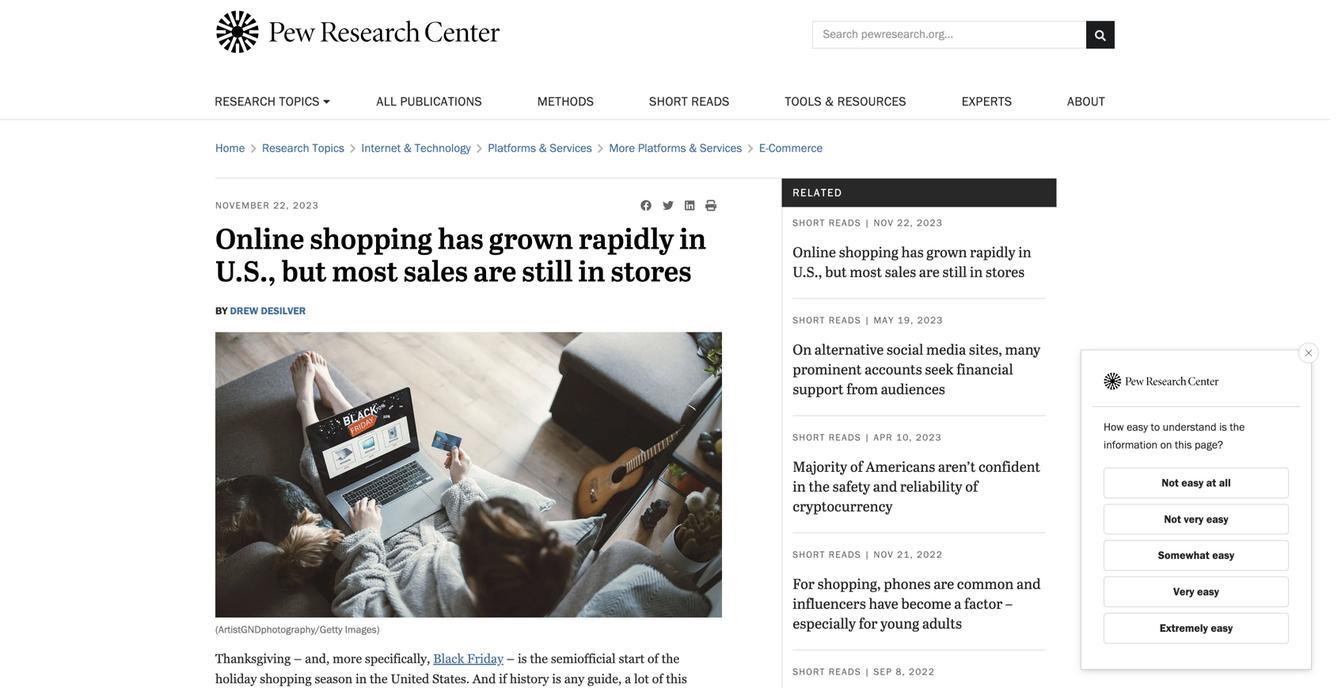 Task type: locate. For each thing, give the bounding box(es) containing it.
the inside "majority of americans aren't confident in the safety and reliability of cryptocurrency"
[[809, 476, 830, 496]]

& down 'methods'
[[539, 141, 547, 155]]

(artistgndphotography/getty images)
[[215, 623, 380, 636]]

reads up alternative
[[829, 314, 861, 326]]

5 short from the top
[[793, 666, 826, 677]]

& right tools
[[825, 94, 834, 109]]

1 horizontal spatial still
[[943, 261, 967, 281]]

not left the very
[[1164, 512, 1181, 526]]

but down the short reads | nov 22, 2023
[[825, 261, 847, 281]]

0 horizontal spatial sales
[[404, 258, 468, 289]]

1 reads from the top
[[829, 217, 861, 228]]

short reads | apr 10, 2023
[[793, 431, 942, 443]]

0 vertical spatial research topics
[[215, 94, 323, 109]]

online down related
[[793, 241, 836, 262]]

and inside "majority of americans aren't confident in the safety and reliability of cryptocurrency"
[[873, 476, 898, 496]]

2022 for short reads | sep 8, 2022
[[909, 666, 935, 677]]

easy left at
[[1182, 476, 1204, 489]]

0 vertical spatial 2022
[[917, 549, 943, 560]]

research up home link
[[215, 94, 276, 109]]

1 horizontal spatial a
[[954, 593, 962, 613]]

2022 right the "8,"
[[909, 666, 935, 677]]

&
[[825, 94, 834, 109], [404, 141, 412, 155], [539, 141, 547, 155], [689, 141, 697, 155]]

short reads | may 19, 2023
[[793, 314, 944, 326]]

easy left to
[[1127, 420, 1148, 434]]

& right internet
[[404, 141, 412, 155]]

online down november 22, 2023
[[215, 225, 304, 257]]

2 reads from the top
[[829, 314, 861, 326]]

None search field
[[812, 21, 1115, 49]]

1 vertical spatial and
[[1017, 573, 1041, 593]]

short up on
[[793, 314, 826, 326]]

2 | from the top
[[865, 314, 871, 326]]

if
[[499, 672, 507, 686]]

2 short from the top
[[793, 314, 826, 326]]

| up shopping,
[[865, 549, 871, 560]]

shopping,
[[818, 573, 881, 593]]

research right home
[[262, 141, 309, 155]]

– right factor
[[1006, 593, 1013, 613]]

a inside – is the semiofficial start of the holiday shopping season in the united states. and if history is any guide, a lot of thi
[[625, 672, 631, 686]]

& down short reads
[[689, 141, 697, 155]]

0 vertical spatial not
[[1162, 476, 1179, 489]]

topics left internet
[[312, 141, 344, 155]]

short up for
[[793, 549, 826, 560]]

reads up shopping,
[[829, 549, 861, 560]]

information
[[1104, 438, 1158, 451]]

short down related
[[793, 217, 826, 228]]

short for majority
[[793, 431, 826, 443]]

and
[[873, 476, 898, 496], [1017, 573, 1041, 593]]

0 horizontal spatial online
[[215, 225, 304, 257]]

the left safety
[[809, 476, 830, 496]]

topics up research topics "link"
[[279, 94, 320, 109]]

not
[[1162, 476, 1179, 489], [1164, 512, 1181, 526]]

experts link
[[934, 82, 1040, 119]]

& for services
[[539, 141, 547, 155]]

– inside – is the semiofficial start of the holiday shopping season in the united states. and if history is any guide, a lot of thi
[[507, 652, 515, 666]]

1 horizontal spatial platforms
[[638, 141, 686, 155]]

not for not easy at all
[[1162, 476, 1179, 489]]

the up history
[[530, 652, 548, 666]]

and inside for shopping, phones are common and influencers have become a factor – especially for young adults
[[1017, 573, 1041, 593]]

& inside banner
[[825, 94, 834, 109]]

is up page?
[[1220, 420, 1227, 434]]

2023 right 10,
[[916, 431, 942, 443]]

shopping inside – is the semiofficial start of the holiday shopping season in the united states. and if history is any guide, a lot of thi
[[260, 672, 312, 686]]

cryptocurrency
[[793, 496, 893, 516]]

research topics
[[215, 94, 323, 109], [262, 141, 344, 155]]

banner
[[0, 0, 1330, 120]]

| left sep
[[865, 666, 871, 677]]

research topics link
[[262, 141, 344, 155]]

2 nov from the top
[[874, 549, 894, 560]]

– inside for shopping, phones are common and influencers have become a factor – especially for young adults
[[1006, 593, 1013, 613]]

for
[[793, 573, 815, 593]]

10,
[[896, 431, 913, 443]]

& for technology
[[404, 141, 412, 155]]

0 vertical spatial and
[[873, 476, 898, 496]]

a left lot
[[625, 672, 631, 686]]

reads for shopping
[[829, 217, 861, 228]]

0 horizontal spatial –
[[294, 652, 302, 666]]

short reads
[[649, 94, 730, 109]]

1 | from the top
[[865, 217, 871, 228]]

season
[[315, 672, 353, 686]]

a inside for shopping, phones are common and influencers have become a factor – especially for young adults
[[954, 593, 962, 613]]

and
[[473, 672, 496, 686]]

black
[[433, 652, 464, 666]]

apr
[[874, 431, 893, 443]]

easy right very
[[1197, 585, 1219, 598]]

0 vertical spatial research
[[215, 94, 276, 109]]

is
[[1220, 420, 1227, 434], [518, 652, 527, 666], [552, 672, 561, 686]]

very easy
[[1174, 585, 1219, 598]]

the inside how easy to understand is the information on this page?
[[1230, 420, 1245, 434]]

u.s., down the short reads | nov 22, 2023
[[793, 261, 822, 281]]

is up history
[[518, 652, 527, 666]]

guide,
[[588, 672, 622, 686]]

home
[[215, 141, 245, 155]]

research topics up research topics "link"
[[215, 94, 323, 109]]

easy right somewhat
[[1213, 549, 1235, 562]]

a left factor
[[954, 593, 962, 613]]

0 horizontal spatial grown
[[489, 225, 573, 257]]

somewhat easy
[[1158, 549, 1235, 562]]

2 horizontal spatial –
[[1006, 593, 1013, 613]]

easy inside button
[[1213, 549, 1235, 562]]

| for alternative
[[865, 314, 871, 326]]

holiday
[[215, 672, 257, 686]]

services down 'methods'
[[550, 141, 592, 155]]

the right the understand
[[1230, 420, 1245, 434]]

0 horizontal spatial most
[[332, 258, 398, 289]]

reads down related
[[829, 217, 861, 228]]

0 horizontal spatial platforms
[[488, 141, 536, 155]]

factor
[[965, 593, 1003, 613]]

aren't
[[938, 456, 976, 476]]

1 horizontal spatial 22,
[[897, 217, 914, 228]]

accounts
[[865, 359, 922, 379]]

short reads | sep 8, 2022
[[793, 666, 935, 677]]

8,
[[896, 666, 906, 677]]

have
[[869, 593, 899, 613]]

– left and, at the left of page
[[294, 652, 302, 666]]

short for on
[[793, 314, 826, 326]]

grown
[[489, 225, 573, 257], [927, 241, 967, 262]]

this
[[1175, 438, 1192, 451]]

easy for very
[[1197, 585, 1219, 598]]

0 vertical spatial 22,
[[273, 200, 290, 211]]

| for of
[[865, 431, 871, 443]]

short up majority
[[793, 431, 826, 443]]

but up desilver
[[281, 258, 327, 289]]

0 horizontal spatial and
[[873, 476, 898, 496]]

reads left sep
[[829, 666, 861, 677]]

0 horizontal spatial is
[[518, 652, 527, 666]]

0 vertical spatial is
[[1220, 420, 1227, 434]]

1 horizontal spatial and
[[1017, 573, 1041, 593]]

experts
[[962, 94, 1012, 109]]

1 vertical spatial 22,
[[897, 217, 914, 228]]

short
[[649, 94, 688, 109]]

majority
[[793, 456, 848, 476]]

tools
[[785, 94, 822, 109]]

2022 right 21,
[[917, 549, 943, 560]]

3 short from the top
[[793, 431, 826, 443]]

1 horizontal spatial –
[[507, 652, 515, 666]]

seek
[[925, 359, 954, 379]]

not down on
[[1162, 476, 1179, 489]]

not very easy button
[[1104, 504, 1289, 535]]

u.s., up the drew
[[215, 258, 276, 289]]

nov up online shopping has grown rapidly in u.s., but most sales are still in stores link
[[874, 217, 894, 228]]

4 reads from the top
[[829, 549, 861, 560]]

3 reads from the top
[[829, 431, 861, 443]]

| left may
[[865, 314, 871, 326]]

0 horizontal spatial stores
[[611, 258, 692, 289]]

4 | from the top
[[865, 549, 871, 560]]

2023 up online shopping has grown rapidly in u.s., but most sales are still in stores link
[[917, 217, 943, 228]]

0 horizontal spatial rapidly
[[579, 225, 674, 257]]

is left any
[[552, 672, 561, 686]]

reads
[[691, 94, 730, 109]]

easy for how
[[1127, 420, 1148, 434]]

short for online
[[793, 217, 826, 228]]

2 horizontal spatial is
[[1220, 420, 1227, 434]]

nov
[[874, 217, 894, 228], [874, 549, 894, 560]]

1 vertical spatial a
[[625, 672, 631, 686]]

of
[[850, 456, 863, 476], [965, 476, 978, 496], [648, 652, 659, 666], [652, 672, 663, 686]]

2023 right 19,
[[917, 314, 944, 326]]

0 horizontal spatial services
[[550, 141, 592, 155]]

online shopping has grown rapidly in u.s., but most sales are still in stores
[[215, 225, 707, 289], [793, 241, 1032, 281]]

united
[[391, 672, 429, 686]]

easy inside how easy to understand is the information on this page?
[[1127, 420, 1148, 434]]

internet & technology link
[[361, 141, 471, 155]]

in
[[680, 225, 707, 257], [1019, 241, 1032, 262], [578, 258, 605, 289], [970, 261, 983, 281], [793, 476, 806, 496], [356, 672, 367, 686]]

easy right extremely
[[1211, 621, 1233, 635]]

22, up online shopping has grown rapidly in u.s., but most sales are still in stores link
[[897, 217, 914, 228]]

sales
[[404, 258, 468, 289], [885, 261, 916, 281]]

1 vertical spatial nov
[[874, 549, 894, 560]]

19,
[[898, 314, 914, 326]]

5 | from the top
[[865, 666, 871, 677]]

shopping
[[310, 225, 432, 257], [839, 241, 899, 262], [260, 672, 312, 686]]

0 vertical spatial nov
[[874, 217, 894, 228]]

1 short from the top
[[793, 217, 826, 228]]

22, right "november"
[[273, 200, 290, 211]]

–
[[1006, 593, 1013, 613], [294, 652, 302, 666], [507, 652, 515, 666]]

1 horizontal spatial but
[[825, 261, 847, 281]]

platforms right technology
[[488, 141, 536, 155]]

| up online shopping has grown rapidly in u.s., but most sales are still in stores link
[[865, 217, 871, 228]]

on alternative social media sites, many prominent accounts seek financial support from audiences link
[[793, 339, 1041, 399]]

Search pewresearch.org... search field
[[812, 21, 1086, 49]]

1 horizontal spatial most
[[850, 261, 882, 281]]

4 short from the top
[[793, 549, 826, 560]]

2 platforms from the left
[[638, 141, 686, 155]]

of right lot
[[652, 672, 663, 686]]

2022
[[917, 549, 943, 560], [909, 666, 935, 677]]

3 | from the top
[[865, 431, 871, 443]]

history
[[510, 672, 549, 686]]

1 horizontal spatial services
[[700, 141, 742, 155]]

1 horizontal spatial grown
[[927, 241, 967, 262]]

0 horizontal spatial but
[[281, 258, 327, 289]]

22,
[[273, 200, 290, 211], [897, 217, 914, 228]]

and right common
[[1017, 573, 1041, 593]]

2 services from the left
[[700, 141, 742, 155]]

1 vertical spatial not
[[1164, 512, 1181, 526]]

has
[[438, 225, 484, 257], [902, 241, 924, 262]]

services left e-
[[700, 141, 742, 155]]

short down especially
[[793, 666, 826, 677]]

stores
[[611, 258, 692, 289], [986, 261, 1025, 281]]

reads up majority
[[829, 431, 861, 443]]

2 vertical spatial is
[[552, 672, 561, 686]]

platforms right more
[[638, 141, 686, 155]]

1 vertical spatial 2022
[[909, 666, 935, 677]]

most
[[332, 258, 398, 289], [850, 261, 882, 281]]

nov left 21,
[[874, 549, 894, 560]]

0 vertical spatial a
[[954, 593, 962, 613]]

woman relaxing on sofa at home and shopping online at black friday event and her dog sleeping around. image
[[215, 332, 722, 618]]

internet & technology
[[361, 141, 471, 155]]

– up if
[[507, 652, 515, 666]]

1 nov from the top
[[874, 217, 894, 228]]

research topics up november 22, 2023
[[262, 141, 344, 155]]

0 horizontal spatial online shopping has grown rapidly in u.s., but most sales are still in stores
[[215, 225, 707, 289]]

1 horizontal spatial sales
[[885, 261, 916, 281]]

0 vertical spatial topics
[[279, 94, 320, 109]]

0 horizontal spatial has
[[438, 225, 484, 257]]

| left apr
[[865, 431, 871, 443]]

& for resources
[[825, 94, 834, 109]]

services
[[550, 141, 592, 155], [700, 141, 742, 155]]

majority of americans aren't confident in the safety and reliability of cryptocurrency
[[793, 456, 1041, 516]]

1 vertical spatial research
[[262, 141, 309, 155]]

by drew desilver
[[215, 304, 306, 317]]

2023 for online
[[917, 217, 943, 228]]

0 horizontal spatial a
[[625, 672, 631, 686]]

any
[[564, 672, 584, 686]]

reads for alternative
[[829, 314, 861, 326]]

and right safety
[[873, 476, 898, 496]]

1 horizontal spatial is
[[552, 672, 561, 686]]

short reads | nov 21, 2022
[[793, 549, 943, 560]]

very
[[1174, 585, 1195, 598]]

e-
[[759, 141, 769, 155]]



Task type: vqa. For each thing, say whether or not it's contained in the screenshot.
the the in the of largely male temporary workers. For example, according to UN estimates, 79% of Qatar's 2019 population was born elsewhere, and among the foreign-born population, 83% were male.
no



Task type: describe. For each thing, give the bounding box(es) containing it.
e-commerce
[[759, 141, 823, 155]]

specifically,
[[365, 652, 430, 666]]

for shopping, phones are common and influencers have become a factor – especially for young adults
[[793, 573, 1041, 633]]

short for for
[[793, 549, 826, 560]]

methods link
[[510, 82, 622, 119]]

0 horizontal spatial still
[[522, 258, 573, 289]]

easy for not
[[1182, 476, 1204, 489]]

1 vertical spatial is
[[518, 652, 527, 666]]

more
[[609, 141, 635, 155]]

in inside "majority of americans aren't confident in the safety and reliability of cryptocurrency"
[[793, 476, 806, 496]]

facebook image
[[640, 200, 652, 211]]

– is the semiofficial start of the holiday shopping season in the united states. and if history is any guide, a lot of thi
[[215, 652, 687, 688]]

resources
[[837, 94, 907, 109]]

the right start
[[662, 652, 680, 666]]

sites,
[[969, 339, 1002, 359]]

| for shopping,
[[865, 549, 871, 560]]

about link
[[1040, 82, 1133, 119]]

1 horizontal spatial has
[[902, 241, 924, 262]]

of right start
[[648, 652, 659, 666]]

easy for extremely
[[1211, 621, 1233, 635]]

images)
[[345, 623, 380, 636]]

of down "short reads | apr 10, 2023"
[[850, 456, 863, 476]]

on alternative social media sites, many prominent accounts seek financial support from audiences
[[793, 339, 1041, 399]]

all publications link
[[349, 82, 510, 119]]

technology
[[415, 141, 471, 155]]

on
[[1161, 438, 1172, 451]]

thanksgiving – and, more specifically, black friday
[[215, 652, 504, 666]]

majority of americans aren't confident in the safety and reliability of cryptocurrency link
[[793, 456, 1041, 516]]

linkedin image
[[685, 200, 694, 211]]

alternative
[[815, 339, 884, 359]]

tools & resources link
[[757, 82, 934, 119]]

tools & resources
[[785, 94, 907, 109]]

start
[[619, 652, 645, 666]]

not very easy
[[1164, 512, 1229, 526]]

reliability
[[900, 476, 963, 496]]

extremely
[[1160, 621, 1208, 635]]

1 services from the left
[[550, 141, 592, 155]]

e-commerce link
[[759, 141, 823, 155]]

nov for shopping,
[[874, 549, 894, 560]]

2022 for short reads | nov 21, 2022
[[917, 549, 943, 560]]

1 horizontal spatial stores
[[986, 261, 1025, 281]]

commerce
[[769, 141, 823, 155]]

online shopping has grown rapidly in u.s., but most sales are still in stores link
[[793, 241, 1032, 281]]

21,
[[897, 549, 914, 560]]

1 horizontal spatial online shopping has grown rapidly in u.s., but most sales are still in stores
[[793, 241, 1032, 281]]

twitter image
[[663, 200, 674, 211]]

extremely easy button
[[1104, 613, 1289, 644]]

financial
[[957, 359, 1013, 379]]

home link
[[215, 141, 245, 155]]

reads for shopping,
[[829, 549, 861, 560]]

are inside online shopping has grown rapidly in u.s., but most sales are still in stores link
[[919, 261, 940, 281]]

social
[[887, 339, 924, 359]]

internet
[[361, 141, 401, 155]]

nov for shopping
[[874, 217, 894, 228]]

not easy at all
[[1162, 476, 1231, 489]]

| for shopping
[[865, 217, 871, 228]]

many
[[1005, 339, 1041, 359]]

by
[[215, 304, 227, 317]]

states.
[[432, 672, 470, 686]]

safety
[[833, 476, 870, 496]]

lot
[[634, 672, 649, 686]]

very easy button
[[1104, 577, 1289, 607]]

in inside – is the semiofficial start of the holiday shopping season in the united states. and if history is any guide, a lot of thi
[[356, 672, 367, 686]]

all publications
[[377, 94, 482, 109]]

media
[[927, 339, 966, 359]]

and,
[[305, 652, 330, 666]]

1 vertical spatial topics
[[312, 141, 344, 155]]

are inside for shopping, phones are common and influencers have become a factor – especially for young adults
[[934, 573, 954, 593]]

banner containing research topics
[[0, 0, 1330, 120]]

friday
[[467, 652, 504, 666]]

november 22, 2023
[[215, 200, 319, 211]]

more platforms & services link
[[609, 141, 742, 155]]

2023 for majority
[[916, 431, 942, 443]]

november
[[215, 200, 270, 211]]

confident
[[979, 456, 1041, 476]]

black friday link
[[433, 652, 504, 666]]

1 platforms from the left
[[488, 141, 536, 155]]

thanksgiving
[[215, 652, 291, 666]]

somewhat
[[1158, 549, 1210, 562]]

not for not very easy
[[1164, 512, 1181, 526]]

all
[[377, 94, 397, 109]]

easy for somewhat
[[1213, 549, 1235, 562]]

become
[[901, 593, 952, 613]]

1 vertical spatial research topics
[[262, 141, 344, 155]]

may
[[874, 314, 894, 326]]

pew research center logo image
[[215, 10, 501, 53]]

not easy at all button
[[1104, 467, 1289, 498]]

the down specifically,
[[370, 672, 388, 686]]

americans
[[866, 456, 935, 476]]

methods
[[538, 94, 594, 109]]

2023 down research topics "link"
[[293, 200, 319, 211]]

short reads link
[[622, 82, 757, 119]]

adults
[[922, 613, 962, 633]]

how easy to understand is the information on this page?
[[1104, 420, 1245, 451]]

1 horizontal spatial u.s.,
[[793, 261, 822, 281]]

very
[[1184, 512, 1204, 526]]

from
[[847, 378, 878, 399]]

drew
[[230, 304, 258, 317]]

1 horizontal spatial rapidly
[[970, 241, 1016, 262]]

2023 for on
[[917, 314, 944, 326]]

semiofficial
[[551, 652, 616, 666]]

extremely easy
[[1160, 621, 1233, 635]]

1 horizontal spatial online
[[793, 241, 836, 262]]

to
[[1151, 420, 1160, 434]]

at
[[1207, 476, 1217, 489]]

publications
[[400, 94, 482, 109]]

understand
[[1163, 420, 1217, 434]]

all
[[1219, 476, 1231, 489]]

0 horizontal spatial u.s.,
[[215, 258, 276, 289]]

research topics inside banner
[[215, 94, 323, 109]]

of right reliability
[[965, 476, 978, 496]]

easy right the very
[[1207, 512, 1229, 526]]

platforms & services
[[488, 141, 592, 155]]

drew desilver link
[[230, 304, 306, 317]]

print image
[[706, 200, 717, 211]]

more
[[333, 652, 362, 666]]

sep
[[874, 666, 893, 677]]

young
[[881, 613, 920, 633]]

0 horizontal spatial 22,
[[273, 200, 290, 211]]

is inside how easy to understand is the information on this page?
[[1220, 420, 1227, 434]]

topics inside banner
[[279, 94, 320, 109]]

5 reads from the top
[[829, 666, 861, 677]]

page?
[[1195, 438, 1224, 451]]

influencers
[[793, 593, 866, 613]]

reads for of
[[829, 431, 861, 443]]

for
[[859, 613, 878, 633]]

common
[[957, 573, 1014, 593]]



